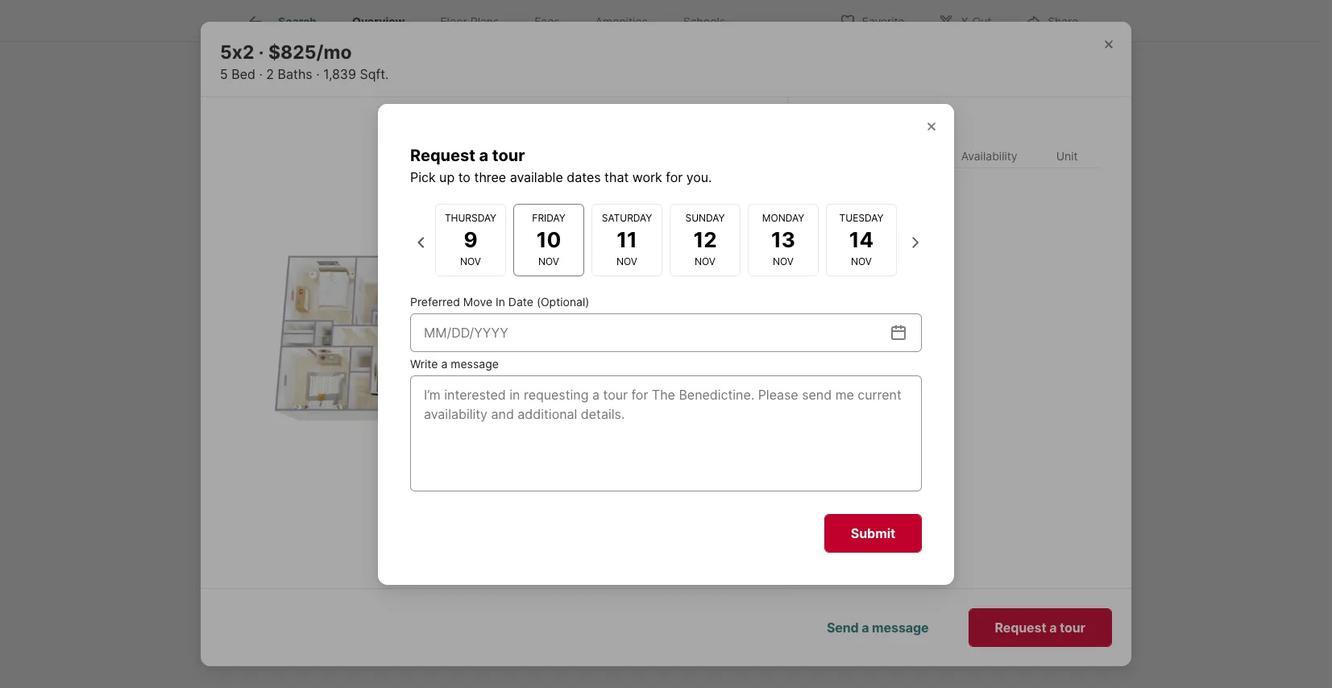 Task type: locate. For each thing, give the bounding box(es) containing it.
1 vertical spatial send a message
[[827, 620, 929, 636]]

nov inside 'sunday 12 nov'
[[695, 256, 716, 268]]

0 horizontal spatial message
[[451, 357, 499, 371]]

0 vertical spatial baths
[[278, 66, 313, 82]]

0 horizontal spatial 20 units available
[[403, 468, 509, 484]]

a inside request a tour pick up to three available dates that work for you.
[[479, 146, 489, 165]]

20 inside 5x2 · $825/mo dialog
[[802, 113, 821, 130]]

2 vertical spatial message
[[873, 620, 929, 636]]

3 nov from the left
[[617, 256, 638, 268]]

0 vertical spatial available
[[863, 113, 926, 130]]

4 nov from the left
[[695, 256, 716, 268]]

garbage
[[505, 139, 544, 151]]

(1)
[[676, 278, 691, 292], [272, 340, 291, 357]]

1 vertical spatial benedictine
[[962, 87, 1056, 106]]

1 vertical spatial in
[[496, 295, 505, 308]]

send a message
[[916, 191, 1018, 207], [827, 620, 929, 636]]

nov down 9
[[460, 256, 481, 268]]

sq ft
[[493, 87, 525, 103]]

tab list containing search
[[228, 0, 756, 41]]

sqft. inside 5x2 · $825/mo 5 bed · 2 baths · 1,839 sqft.
[[360, 66, 389, 82]]

request
[[922, 139, 974, 156], [410, 146, 476, 165], [995, 620, 1047, 636]]

nov down the 14
[[852, 256, 872, 268]]

tuesday
[[840, 212, 884, 224]]

move
[[464, 295, 493, 308]]

0 vertical spatial 2
[[266, 66, 274, 82]]

2 tab list from the top
[[228, 262, 815, 308]]

5x2 for $825/mo
[[403, 387, 423, 401]]

5x2 down write
[[403, 387, 423, 401]]

$825/mo
[[269, 41, 352, 64], [403, 409, 469, 426]]

baths right $825
[[278, 66, 313, 82]]

1 vertical spatial available
[[510, 169, 563, 185]]

rd
[[463, 31, 479, 47]]

pm
[[1041, 302, 1061, 318]]

12
[[694, 227, 717, 252]]

5x2 inside 5x2 · $825/mo 5 bed · 2 baths · 1,839 sqft.
[[220, 41, 254, 64]]

0 vertical spatial 1,839
[[323, 66, 356, 82]]

nov inside the 'tuesday 14 nov'
[[852, 256, 872, 268]]

·
[[259, 41, 264, 64], [259, 66, 263, 82], [316, 66, 320, 82], [437, 435, 440, 449], [487, 435, 490, 449]]

request a tour button
[[860, 128, 1074, 167], [969, 609, 1113, 647]]

1 horizontal spatial the
[[928, 87, 958, 106]]

message inside 5x2 · $825/mo dialog
[[873, 620, 929, 636]]

date
[[509, 295, 534, 308]]

20 units available down 5 bed · 2 baths · 1,839 sqft.
[[403, 468, 509, 484]]

0 horizontal spatial 20
[[403, 468, 419, 484]]

1 vertical spatial request a tour button
[[969, 609, 1113, 647]]

available
[[863, 113, 926, 130], [510, 169, 563, 185], [456, 468, 509, 484]]

20 units available down contact
[[802, 113, 926, 130]]

0 vertical spatial 20 units available
[[802, 113, 926, 130]]

1 horizontal spatial 5 bed (1)
[[643, 278, 691, 292]]

(1) inside 'tab'
[[676, 278, 691, 292]]

schools tab
[[666, 2, 744, 41]]

favorite
[[863, 14, 905, 28]]

amenities tab
[[578, 2, 666, 41]]

5 bed (1)
[[643, 278, 691, 292], [228, 340, 291, 357]]

1 vertical spatial message
[[451, 357, 499, 371]]

1 vertical spatial tab list
[[228, 262, 815, 308]]

0 vertical spatial send
[[916, 191, 948, 207]]

nov down 10
[[539, 256, 560, 268]]

monday
[[763, 212, 805, 224]]

schools
[[684, 15, 726, 28]]

1 horizontal spatial send
[[916, 191, 948, 207]]

the benedictine 800 n country club rd
[[228, 31, 479, 47]]

0 horizontal spatial $825/mo
[[269, 41, 352, 64]]

saturday
[[602, 212, 653, 224]]

2 down 5x2 $825/mo
[[444, 435, 450, 449]]

club
[[431, 31, 459, 47]]

bed
[[232, 66, 256, 82], [652, 278, 674, 292], [241, 340, 268, 357], [413, 435, 434, 449]]

1 horizontal spatial in
[[496, 295, 505, 308]]

0 horizontal spatial request
[[410, 146, 476, 165]]

available down 5 bed · 2 baths · 1,839 sqft.
[[456, 468, 509, 484]]

n
[[365, 31, 375, 47]]

for
[[666, 169, 683, 185]]

nov inside saturday 11 nov
[[617, 256, 638, 268]]

tab list
[[228, 0, 756, 41], [228, 262, 815, 308]]

garbage disposal
[[505, 139, 586, 151]]

1 horizontal spatial request
[[922, 139, 974, 156]]

nov for 12
[[695, 256, 716, 268]]

1 vertical spatial request a tour
[[995, 620, 1086, 636]]

0 vertical spatial the
[[228, 31, 253, 47]]

0 vertical spatial $825/mo
[[269, 41, 352, 64]]

1 horizontal spatial tour
[[987, 139, 1013, 156]]

pick
[[410, 169, 436, 185]]

thursday 9 nov
[[445, 212, 497, 268]]

1 vertical spatial 5 bed (1)
[[228, 340, 291, 357]]

1 horizontal spatial sqft.
[[526, 435, 551, 449]]

I'm interested in requesting a tour for The Benedictine. Please send me current availability and additional details. text field
[[424, 385, 909, 482]]

call
[[467, 611, 491, 628]]

send a message inside 5x2 · $825/mo dialog
[[827, 620, 929, 636]]

map entry image
[[734, 27, 814, 107]]

1,839
[[323, 66, 356, 82], [494, 435, 522, 449]]

in
[[453, 139, 461, 151], [496, 295, 505, 308]]

1 horizontal spatial benedictine
[[962, 87, 1056, 106]]

in left date at the top left of the page
[[496, 295, 505, 308]]

tab list containing summary
[[228, 262, 815, 308]]

5x2 image for 20 units available
[[275, 113, 733, 571]]

1 horizontal spatial available
[[510, 169, 563, 185]]

14
[[850, 227, 874, 252]]

1 horizontal spatial (1)
[[676, 278, 691, 292]]

2 vertical spatial baths
[[454, 435, 484, 449]]

2 left /mo at the left top of page
[[266, 66, 274, 82]]

0 horizontal spatial 5x2
[[220, 41, 254, 64]]

5x2 inside 5x2 $825/mo
[[403, 387, 423, 401]]

0 vertical spatial message
[[961, 191, 1018, 207]]

to
[[459, 169, 471, 185]]

$825/mo inside 5x2 · $825/mo 5 bed · 2 baths · 1,839 sqft.
[[269, 41, 352, 64]]

submit button
[[825, 514, 922, 553]]

0 vertical spatial units
[[824, 113, 860, 130]]

20 down 5x2 $825/mo
[[403, 468, 419, 484]]

fees
[[535, 15, 560, 28]]

0 vertical spatial 5x2
[[220, 41, 254, 64]]

nov inside thursday 9 nov
[[460, 256, 481, 268]]

1 vertical spatial 2
[[444, 435, 450, 449]]

submit
[[851, 525, 896, 541]]

1 vertical spatial (1)
[[272, 340, 291, 357]]

6:00
[[1009, 302, 1037, 318]]

available inside 5x2 · $825/mo dialog
[[863, 113, 926, 130]]

open
[[874, 302, 907, 318]]

1 horizontal spatial 20
[[802, 113, 821, 130]]

summary tab
[[231, 265, 522, 305]]

0 vertical spatial (1)
[[676, 278, 691, 292]]

nov inside monday 13 nov
[[773, 256, 794, 268]]

in right w/d
[[453, 139, 461, 151]]

the
[[228, 31, 253, 47], [928, 87, 958, 106]]

dialog
[[378, 104, 955, 585]]

0 vertical spatial 5 bed (1)
[[643, 278, 691, 292]]

5 beds
[[350, 62, 381, 103]]

1 horizontal spatial 1,839
[[494, 435, 522, 449]]

(520)
[[927, 236, 963, 252]]

0 horizontal spatial benedictine
[[256, 31, 331, 47]]

0 horizontal spatial tour
[[493, 146, 525, 165]]

1 nov from the left
[[460, 256, 481, 268]]

benedictine down search
[[256, 31, 331, 47]]

nov inside the friday 10 nov
[[539, 256, 560, 268]]

units
[[824, 113, 860, 130], [423, 468, 452, 484]]

0 horizontal spatial 5 bed (1)
[[228, 340, 291, 357]]

write a message
[[410, 357, 499, 371]]

have
[[228, 569, 264, 586]]

price
[[228, 87, 259, 103]]

0 horizontal spatial units
[[423, 468, 452, 484]]

5x2 up price
[[220, 41, 254, 64]]

the right contact
[[928, 87, 958, 106]]

0 vertical spatial in
[[453, 139, 461, 151]]

unit right availability
[[1057, 149, 1079, 163]]

dates
[[567, 169, 601, 185]]

preferred move in date (optional)
[[410, 295, 590, 308]]

baths down 5x2 $825/mo
[[454, 435, 484, 449]]

1 vertical spatial the
[[928, 87, 958, 106]]

the up $825
[[228, 31, 253, 47]]

6 nov from the left
[[852, 256, 872, 268]]

tour for the topmost request a tour button
[[987, 139, 1013, 156]]

1 horizontal spatial unit
[[1057, 149, 1079, 163]]

0 horizontal spatial send
[[827, 620, 859, 636]]

$825 /mo price
[[228, 62, 312, 103]]

0 vertical spatial sqft.
[[360, 66, 389, 82]]

message
[[961, 191, 1018, 207], [451, 357, 499, 371], [873, 620, 929, 636]]

nov for 14
[[852, 256, 872, 268]]

1 vertical spatial send
[[827, 620, 859, 636]]

baths up w/d
[[420, 87, 455, 103]]

1 horizontal spatial 20 units available
[[802, 113, 926, 130]]

0 vertical spatial 20
[[802, 113, 821, 130]]

nov down 11
[[617, 256, 638, 268]]

1 vertical spatial 5x2
[[403, 387, 423, 401]]

you.
[[687, 169, 712, 185]]

0 horizontal spatial 1,839
[[323, 66, 356, 82]]

bed inside 5x2 · $825/mo 5 bed · 2 baths · 1,839 sqft.
[[232, 66, 256, 82]]

2 nov from the left
[[539, 256, 560, 268]]

0 horizontal spatial 2
[[266, 66, 274, 82]]

5x2 image inside dialog
[[275, 113, 733, 571]]

9
[[464, 227, 478, 252]]

1 horizontal spatial 5x2
[[403, 387, 423, 401]]

(520) 999-3027 button
[[860, 225, 1074, 264]]

1 vertical spatial 20 units available
[[403, 468, 509, 484]]

20
[[802, 113, 821, 130], [403, 468, 419, 484]]

write
[[410, 357, 438, 371]]

send
[[916, 191, 948, 207], [827, 620, 859, 636]]

request for the topmost request a tour button
[[922, 139, 974, 156]]

request inside 5x2 · $825/mo dialog
[[995, 620, 1047, 636]]

2
[[266, 66, 274, 82], [444, 435, 450, 449]]

5x2 · $825/mo dialog
[[162, 22, 1132, 667]]

1 vertical spatial baths
[[420, 87, 455, 103]]

x-out
[[961, 14, 992, 28]]

0 vertical spatial benedictine
[[256, 31, 331, 47]]

units inside 5x2 · $825/mo dialog
[[824, 113, 860, 130]]

2 horizontal spatial tour
[[1060, 620, 1086, 636]]

1 horizontal spatial $825/mo
[[403, 409, 469, 426]]

1 horizontal spatial message
[[873, 620, 929, 636]]

about
[[345, 569, 386, 586]]

2 horizontal spatial available
[[863, 113, 926, 130]]

floor plans
[[441, 15, 499, 28]]

nov down 13
[[773, 256, 794, 268]]

5
[[350, 62, 362, 84], [220, 66, 228, 82], [643, 278, 650, 292], [228, 340, 238, 357], [403, 435, 410, 449]]

1 horizontal spatial units
[[824, 113, 860, 130]]

$825/mo down search
[[269, 41, 352, 64]]

1 vertical spatial 1,839
[[494, 435, 522, 449]]

5x2 image for 5x2
[[255, 398, 364, 474]]

0 vertical spatial tab list
[[228, 0, 756, 41]]

a
[[976, 139, 984, 156], [479, 146, 489, 165], [951, 191, 959, 207], [441, 357, 448, 371], [267, 569, 276, 586], [862, 620, 870, 636], [1050, 620, 1057, 636]]

0 horizontal spatial sqft.
[[360, 66, 389, 82]]

20 down the map entry image at the top right of page
[[802, 113, 821, 130]]

saturday 11 nov
[[602, 212, 653, 268]]

favorite button
[[826, 4, 919, 37]]

available down garbage disposal
[[510, 169, 563, 185]]

share button
[[1012, 4, 1093, 37]]

send inside 5x2 · $825/mo dialog
[[827, 620, 859, 636]]

1,839 inside 5x2 · $825/mo 5 bed · 2 baths · 1,839 sqft.
[[323, 66, 356, 82]]

today:
[[910, 302, 948, 318]]

available down contact
[[863, 113, 926, 130]]

1 vertical spatial send a message button
[[801, 609, 956, 647]]

5 nov from the left
[[773, 256, 794, 268]]

0 horizontal spatial the
[[228, 31, 253, 47]]

0 vertical spatial send a message
[[916, 191, 1018, 207]]

$825/mo up 5 bed · 2 baths · 1,839 sqft.
[[403, 409, 469, 426]]

send a message for send a message button within the 5x2 · $825/mo dialog
[[827, 620, 929, 636]]

nov down "12" in the top of the page
[[695, 256, 716, 268]]

5x2 image
[[275, 113, 733, 571], [255, 398, 364, 474]]

friday 10 nov
[[532, 212, 566, 268]]

2 horizontal spatial request
[[995, 620, 1047, 636]]

unit right w/d
[[464, 139, 482, 151]]

1 vertical spatial 20
[[403, 468, 419, 484]]

tour inside 5x2 · $825/mo dialog
[[1060, 620, 1086, 636]]

5 inside 5x2 · $825/mo 5 bed · 2 baths · 1,839 sqft.
[[220, 66, 228, 82]]

benedictine up availability
[[962, 87, 1056, 106]]

three
[[474, 169, 507, 185]]

sqft.
[[360, 66, 389, 82], [526, 435, 551, 449]]

0 horizontal spatial available
[[456, 468, 509, 484]]

1 tab list from the top
[[228, 0, 756, 41]]



Task type: vqa. For each thing, say whether or not it's contained in the screenshot.


Task type: describe. For each thing, give the bounding box(es) containing it.
20 units available inside 5x2 · $825/mo dialog
[[802, 113, 926, 130]]

5 bed (1) inside 'tab'
[[643, 278, 691, 292]]

ft
[[513, 87, 525, 103]]

thursday
[[445, 212, 497, 224]]

question
[[279, 569, 342, 586]]

the
[[390, 569, 413, 586]]

5 inside 'tab'
[[643, 278, 650, 292]]

nov for 9
[[460, 256, 481, 268]]

5x2 for ·
[[220, 41, 254, 64]]

999-
[[966, 236, 997, 252]]

0 vertical spatial request a tour
[[922, 139, 1013, 156]]

0 vertical spatial send a message button
[[860, 180, 1074, 219]]

1 vertical spatial sqft.
[[526, 435, 551, 449]]

nov for 11
[[617, 256, 638, 268]]

send for send a message button within the 5x2 · $825/mo dialog
[[827, 620, 859, 636]]

preferred
[[410, 295, 460, 308]]

w/d
[[430, 139, 450, 151]]

Preferred Move In Date (Optional) text field
[[424, 323, 889, 342]]

amenities
[[596, 15, 648, 28]]

0 horizontal spatial unit
[[464, 139, 482, 151]]

13
[[772, 227, 796, 252]]

tour for request a tour button inside the 5x2 · $825/mo dialog
[[1060, 620, 1086, 636]]

1 vertical spatial units
[[423, 468, 452, 484]]

disposal
[[547, 139, 586, 151]]

(520) 999-3027 link
[[860, 225, 1074, 264]]

(520) 999-3027
[[927, 236, 1030, 252]]

tuesday 14 nov
[[840, 212, 884, 268]]

monday 13 nov
[[763, 212, 805, 268]]

dialog containing 9
[[378, 104, 955, 585]]

800
[[338, 31, 362, 47]]

bed inside the 5 bed (1) 'tab'
[[652, 278, 674, 292]]

/mo
[[276, 62, 312, 84]]

floor
[[417, 569, 450, 586]]

availability
[[962, 149, 1018, 163]]

sunday 12 nov
[[686, 212, 725, 268]]

out
[[973, 14, 992, 28]]

fees tab
[[517, 2, 578, 41]]

request a tour inside 5x2 · $825/mo dialog
[[995, 620, 1086, 636]]

plans
[[471, 15, 499, 28]]

nov for 13
[[773, 256, 794, 268]]

5x2 $825/mo
[[403, 387, 469, 426]]

next image
[[905, 233, 924, 252]]

request a tour pick up to three available dates that work for you.
[[410, 146, 712, 185]]

0 horizontal spatial (1)
[[272, 340, 291, 357]]

friday
[[532, 212, 566, 224]]

send for the topmost send a message button
[[916, 191, 948, 207]]

sunday
[[686, 212, 725, 224]]

send a message button inside 5x2 · $825/mo dialog
[[801, 609, 956, 647]]

request inside request a tour pick up to three available dates that work for you.
[[410, 146, 476, 165]]

call button
[[399, 600, 560, 639]]

2 vertical spatial available
[[456, 468, 509, 484]]

5 bed · 2 baths · 1,839 sqft.
[[403, 435, 551, 449]]

request for request a tour button inside the 5x2 · $825/mo dialog
[[995, 620, 1047, 636]]

beds
[[350, 87, 381, 103]]

country
[[379, 31, 428, 47]]

overview
[[352, 15, 405, 28]]

work
[[633, 169, 663, 185]]

0 horizontal spatial in
[[453, 139, 461, 151]]

available inside request a tour pick up to three available dates that work for you.
[[510, 169, 563, 185]]

up
[[440, 169, 455, 185]]

5 inside 5 beds
[[350, 62, 362, 84]]

9:00
[[952, 302, 980, 318]]

10
[[537, 227, 561, 252]]

(optional)
[[537, 295, 590, 308]]

overview tab
[[335, 2, 423, 41]]

unit inside 5x2 · $825/mo dialog
[[1057, 149, 1079, 163]]

search link
[[246, 12, 317, 31]]

5 bed (1) tab
[[522, 265, 812, 305]]

2 inside 5x2 · $825/mo 5 bed · 2 baths · 1,839 sqft.
[[266, 66, 274, 82]]

$825
[[228, 62, 276, 84]]

summary
[[351, 278, 402, 292]]

request a tour button inside 5x2 · $825/mo dialog
[[969, 609, 1113, 647]]

tour inside request a tour pick up to three available dates that work for you.
[[493, 146, 525, 165]]

x-
[[961, 14, 973, 28]]

nov for 10
[[539, 256, 560, 268]]

previous image
[[412, 233, 431, 252]]

dishwasher
[[355, 139, 408, 151]]

baths inside 5x2 · $825/mo 5 bed · 2 baths · 1,839 sqft.
[[278, 66, 313, 82]]

2 horizontal spatial message
[[961, 191, 1018, 207]]

search
[[278, 15, 317, 28]]

w/d in unit
[[430, 139, 482, 151]]

open today: 9:00 am-6:00 pm
[[874, 302, 1061, 318]]

plans?
[[453, 569, 500, 586]]

am-
[[983, 302, 1009, 318]]

1 vertical spatial $825/mo
[[403, 409, 469, 426]]

x-out button
[[925, 4, 1006, 37]]

call link
[[399, 600, 560, 639]]

have a question about the floor plans?
[[228, 569, 500, 586]]

that
[[605, 169, 629, 185]]

sq
[[493, 87, 510, 103]]

0 vertical spatial request a tour button
[[860, 128, 1074, 167]]

send a message for the topmost send a message button
[[916, 191, 1018, 207]]

5x2 · $825/mo 5 bed · 2 baths · 1,839 sqft.
[[220, 41, 389, 82]]

11
[[617, 227, 638, 252]]

share
[[1048, 14, 1079, 28]]

floor plans tab
[[423, 2, 517, 41]]

contact
[[860, 87, 924, 106]]

contact the benedictine
[[860, 87, 1056, 106]]

floor
[[441, 15, 468, 28]]

3027
[[997, 236, 1030, 252]]

1 horizontal spatial 2
[[444, 435, 450, 449]]



